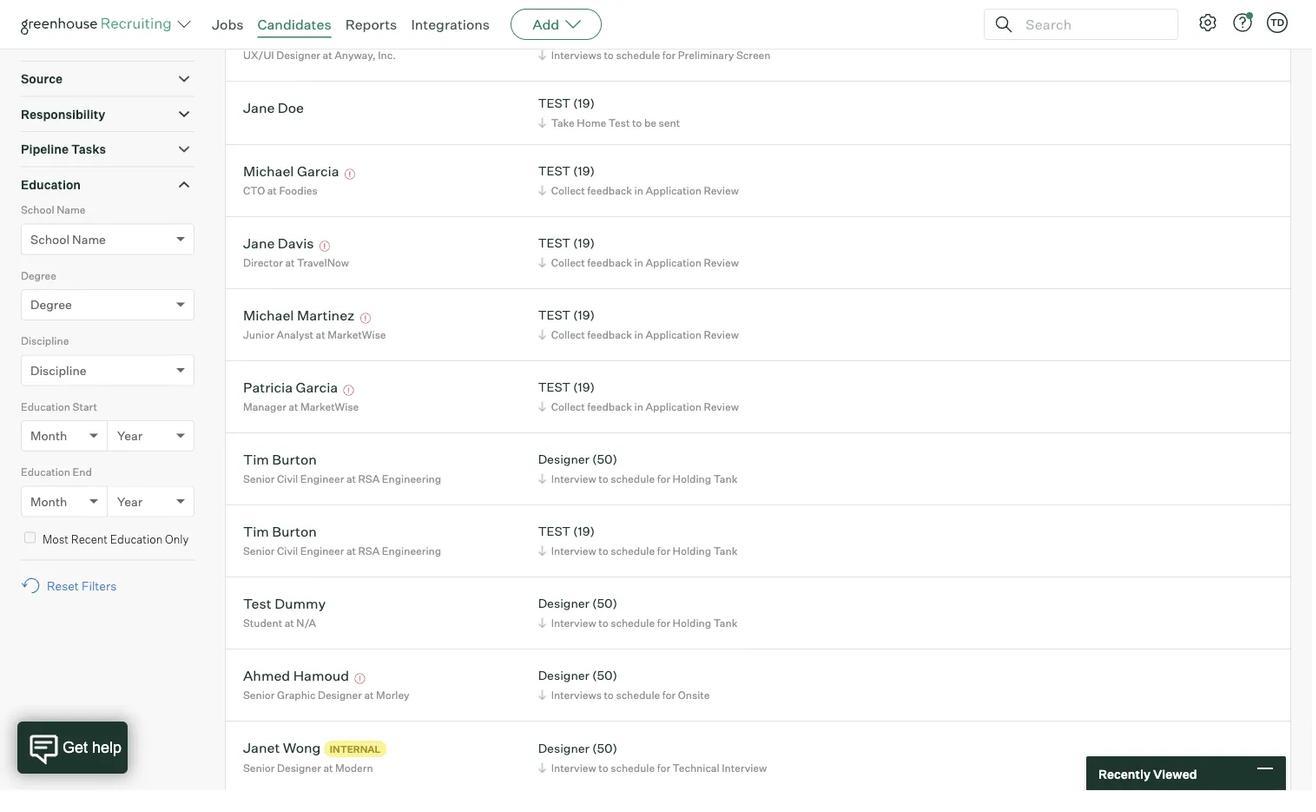 Task type: describe. For each thing, give the bounding box(es) containing it.
(50) inside designer (50) interview to schedule for technical interview
[[593, 741, 618, 756]]

jane davis has been in application review for more than 5 days image
[[317, 241, 333, 252]]

degree element
[[21, 267, 195, 333]]

1 vertical spatial discipline
[[30, 363, 87, 378]]

0 vertical spatial school name
[[21, 204, 86, 217]]

senior designer at modern
[[243, 762, 373, 775]]

discipline element
[[21, 333, 195, 399]]

ahmed hamoud has been in onsite for more than 21 days image
[[352, 674, 368, 684]]

0 vertical spatial degree
[[21, 269, 56, 282]]

1 horizontal spatial jobs
[[212, 16, 244, 33]]

in for michael martinez
[[635, 328, 644, 341]]

tasks
[[71, 142, 106, 157]]

education start
[[21, 400, 97, 413]]

internal
[[330, 744, 381, 755]]

ux/ui
[[243, 48, 274, 61]]

3 senior from the top
[[243, 689, 275, 702]]

junior analyst at marketwise
[[243, 328, 386, 341]]

graphic
[[277, 689, 316, 702]]

feedback for michael garcia
[[588, 184, 633, 197]]

onsite
[[678, 689, 710, 702]]

application for patricia garcia
[[646, 400, 702, 413]]

configure image
[[1198, 12, 1219, 33]]

test for senior civil engineer at rsa engineering
[[538, 524, 571, 539]]

collect for patricia garcia
[[552, 400, 585, 413]]

2 interview to schedule for holding tank link from the top
[[536, 543, 742, 559]]

engineering for test (19)
[[382, 545, 441, 558]]

foodies
[[279, 184, 318, 197]]

interview for third 'interview to schedule for holding tank' link from the top of the page
[[552, 617, 597, 630]]

Search text field
[[1022, 12, 1163, 37]]

janet
[[243, 739, 280, 757]]

test dummy student at n/a
[[243, 595, 326, 630]]

jacob rogers ux/ui designer at anyway, inc.
[[243, 27, 396, 61]]

review for michael martinez
[[704, 328, 739, 341]]

designer (50) interview to schedule for technical interview
[[538, 741, 767, 775]]

michael garcia
[[243, 162, 339, 180]]

test (19) collect feedback in application review for michael martinez
[[538, 308, 739, 341]]

rsa for test (19)
[[359, 545, 380, 558]]

holding for second 'interview to schedule for holding tank' link from the bottom
[[673, 545, 712, 558]]

(19) for director at travelnow
[[574, 236, 595, 251]]

candidates
[[258, 16, 332, 33]]

0 horizontal spatial jobs
[[21, 1, 50, 16]]

sent
[[659, 116, 680, 129]]

0 vertical spatial discipline
[[21, 335, 69, 348]]

(19) inside test (19) take home test to be sent
[[574, 96, 595, 111]]

test (19) collect feedback in application review for michael garcia
[[538, 164, 739, 197]]

modern
[[335, 762, 373, 775]]

3 interview to schedule for holding tank link from the top
[[536, 615, 742, 631]]

jacob rogers link
[[243, 27, 333, 47]]

0 vertical spatial school
[[21, 204, 54, 217]]

inc.
[[378, 48, 396, 61]]

patricia garcia
[[243, 379, 338, 396]]

tim burton senior civil engineer at rsa engineering for designer (50)
[[243, 451, 441, 485]]

test inside test (19) interviews to schedule for preliminary screen
[[538, 28, 571, 43]]

schedule for interviews to schedule for onsite link
[[616, 689, 661, 702]]

jane doe link
[[243, 99, 304, 119]]

in for michael garcia
[[635, 184, 644, 197]]

director at travelnow
[[243, 256, 349, 269]]

patricia garcia link
[[243, 379, 338, 399]]

interview for first 'interview to schedule for holding tank' link from the top
[[552, 472, 597, 485]]

screen
[[737, 48, 771, 61]]

civil for designer (50)
[[277, 472, 298, 485]]

tim burton senior civil engineer at rsa engineering for test (19)
[[243, 523, 441, 558]]

to inside test (19) interview to schedule for holding tank
[[599, 545, 609, 558]]

education for education end
[[21, 466, 70, 479]]

most
[[43, 532, 69, 546]]

preliminary
[[678, 48, 735, 61]]

for inside test (19) interviews to schedule for preliminary screen
[[663, 48, 676, 61]]

1 vertical spatial name
[[72, 232, 106, 247]]

tim for test
[[243, 523, 269, 540]]

to inside test (19) interviews to schedule for preliminary screen
[[604, 48, 614, 61]]

michael garcia link
[[243, 162, 339, 182]]

civil for test (19)
[[277, 545, 298, 558]]

test inside test (19) take home test to be sent
[[609, 116, 630, 129]]

source
[[21, 71, 63, 87]]

test inside test dummy student at n/a
[[243, 595, 272, 612]]

interview to schedule for technical interview link
[[536, 760, 772, 776]]

application for jane davis
[[646, 256, 702, 269]]

interviews for test
[[552, 48, 602, 61]]

martinez
[[297, 306, 355, 324]]

greenhouse recruiting image
[[21, 14, 177, 35]]

(50) for student at n/a
[[593, 596, 618, 611]]

schedule for first 'interview to schedule for holding tank' link from the top
[[611, 472, 655, 485]]

interviews for designer
[[552, 689, 602, 702]]

month for start
[[30, 429, 67, 444]]

recently
[[1099, 767, 1151, 782]]

application for michael garcia
[[646, 184, 702, 197]]

only
[[165, 532, 189, 546]]

to inside designer (50) interviews to schedule for onsite
[[604, 689, 614, 702]]

in for jane davis
[[635, 256, 644, 269]]

rsa for designer (50)
[[359, 472, 380, 485]]

cto at foodies
[[243, 184, 318, 197]]

michael martinez
[[243, 306, 355, 324]]

test for cto at foodies
[[538, 164, 571, 179]]

schedule for third 'interview to schedule for holding tank' link from the top of the page
[[611, 617, 655, 630]]

collect for michael martinez
[[552, 328, 585, 341]]

manager at marketwise
[[243, 400, 359, 413]]

education for education start
[[21, 400, 70, 413]]

anyway,
[[335, 48, 376, 61]]

holding for first 'interview to schedule for holding tank' link from the top
[[673, 472, 712, 485]]

garcia for patricia garcia
[[296, 379, 338, 396]]

pipeline
[[21, 142, 69, 157]]

schedule inside designer (50) interview to schedule for technical interview
[[611, 762, 655, 775]]

designer inside jacob rogers ux/ui designer at anyway, inc.
[[277, 48, 321, 61]]

collect for jane davis
[[552, 256, 585, 269]]

filters
[[82, 578, 117, 594]]

(19) for junior analyst at marketwise
[[574, 308, 595, 323]]

profile
[[21, 36, 59, 51]]

engineering for designer (50)
[[382, 472, 441, 485]]

1 vertical spatial school
[[30, 232, 70, 247]]

(19) for manager at marketwise
[[574, 380, 595, 395]]

tim burton link for designer
[[243, 451, 317, 471]]

details
[[62, 36, 103, 51]]

jane davis link
[[243, 234, 314, 254]]

td button
[[1264, 9, 1292, 36]]

0 vertical spatial name
[[57, 204, 86, 217]]

test (19) collect feedback in application review for jane davis
[[538, 236, 739, 269]]

analyst
[[277, 328, 314, 341]]

engineer for test (19)
[[300, 545, 344, 558]]

manager
[[243, 400, 287, 413]]

cto
[[243, 184, 265, 197]]

feedback for jane davis
[[588, 256, 633, 269]]

hamoud
[[293, 667, 349, 684]]

junior
[[243, 328, 274, 341]]

home
[[577, 116, 607, 129]]

ahmed
[[243, 667, 290, 684]]

tim burton link for test
[[243, 523, 317, 543]]

4 senior from the top
[[243, 762, 275, 775]]

candidates link
[[258, 16, 332, 33]]

responsibility
[[21, 107, 105, 122]]

senior graphic designer at morley
[[243, 689, 410, 702]]

0 vertical spatial marketwise
[[328, 328, 386, 341]]

start
[[73, 400, 97, 413]]

test (19) interview to schedule for holding tank
[[538, 524, 738, 558]]

test for manager at marketwise
[[538, 380, 571, 395]]

pipeline tasks
[[21, 142, 106, 157]]

(50) for senior civil engineer at rsa engineering
[[593, 452, 618, 467]]



Task type: vqa. For each thing, say whether or not it's contained in the screenshot.
for inside Designer (50) Interviews to schedule for Onsite
yes



Task type: locate. For each thing, give the bounding box(es) containing it.
1 vertical spatial interview to schedule for holding tank link
[[536, 543, 742, 559]]

michael martinez has been in application review for more than 5 days image
[[358, 313, 374, 324]]

senior up test dummy 'link'
[[243, 545, 275, 558]]

tim burton senior civil engineer at rsa engineering down the manager at marketwise
[[243, 451, 441, 485]]

6 test from the top
[[538, 380, 571, 395]]

engineer
[[300, 472, 344, 485], [300, 545, 344, 558]]

n/a
[[297, 617, 316, 630]]

schedule inside test (19) interviews to schedule for preliminary screen
[[616, 48, 661, 61]]

to inside test (19) take home test to be sent
[[633, 116, 642, 129]]

garcia up foodies
[[297, 162, 339, 180]]

3 test (19) collect feedback in application review from the top
[[538, 308, 739, 341]]

(50) for senior graphic designer at morley
[[593, 668, 618, 684]]

2 feedback from the top
[[588, 256, 633, 269]]

1 month from the top
[[30, 429, 67, 444]]

jane
[[243, 99, 275, 116], [243, 234, 275, 252]]

tim for designer
[[243, 451, 269, 468]]

1 vertical spatial year
[[117, 494, 143, 509]]

senior down "ahmed"
[[243, 689, 275, 702]]

education left "start"
[[21, 400, 70, 413]]

michael up junior
[[243, 306, 294, 324]]

add
[[533, 16, 560, 33]]

0 vertical spatial tim burton link
[[243, 451, 317, 471]]

reset filters button
[[21, 570, 125, 602]]

3 test from the top
[[538, 164, 571, 179]]

1 collect from the top
[[552, 184, 585, 197]]

1 burton from the top
[[272, 451, 317, 468]]

3 application from the top
[[646, 328, 702, 341]]

collect feedback in application review link for patricia garcia
[[536, 399, 744, 415]]

jacob
[[243, 27, 283, 44]]

designer (50) interview to schedule for holding tank down test (19) interview to schedule for holding tank
[[538, 596, 738, 630]]

7 test from the top
[[538, 524, 571, 539]]

1 horizontal spatial test
[[609, 116, 630, 129]]

4 test (19) collect feedback in application review from the top
[[538, 380, 739, 413]]

2 civil from the top
[[277, 545, 298, 558]]

test (19) collect feedback in application review for patricia garcia
[[538, 380, 739, 413]]

1 tim from the top
[[243, 451, 269, 468]]

1 feedback from the top
[[588, 184, 633, 197]]

2 collect from the top
[[552, 256, 585, 269]]

tim down manager
[[243, 451, 269, 468]]

discipline
[[21, 335, 69, 348], [30, 363, 87, 378]]

test (19) interviews to schedule for preliminary screen
[[538, 28, 771, 61]]

7 (19) from the top
[[574, 524, 595, 539]]

to inside designer (50) interview to schedule for technical interview
[[599, 762, 609, 775]]

take home test to be sent link
[[536, 114, 685, 131]]

jane up director
[[243, 234, 275, 252]]

for inside designer (50) interviews to schedule for onsite
[[663, 689, 676, 702]]

0 vertical spatial rsa
[[359, 472, 380, 485]]

4 review from the top
[[704, 400, 739, 413]]

1 vertical spatial tim
[[243, 523, 269, 540]]

1 in from the top
[[635, 184, 644, 197]]

3 holding from the top
[[673, 617, 712, 630]]

1 civil from the top
[[277, 472, 298, 485]]

0 vertical spatial interviews
[[552, 48, 602, 61]]

janet wong
[[243, 739, 321, 757]]

degree up discipline element
[[30, 297, 72, 313]]

school name up the degree element
[[30, 232, 106, 247]]

michael up cto at foodies
[[243, 162, 294, 180]]

2 designer (50) interview to schedule for holding tank from the top
[[538, 596, 738, 630]]

0 vertical spatial jane
[[243, 99, 275, 116]]

interview to schedule for holding tank link
[[536, 471, 742, 487], [536, 543, 742, 559], [536, 615, 742, 631]]

4 application from the top
[[646, 400, 702, 413]]

0 vertical spatial test
[[609, 116, 630, 129]]

jane for jane davis
[[243, 234, 275, 252]]

0 vertical spatial tim
[[243, 451, 269, 468]]

garcia inside patricia garcia "link"
[[296, 379, 338, 396]]

holding inside test (19) interview to schedule for holding tank
[[673, 545, 712, 558]]

janet wong link
[[243, 739, 321, 759]]

review for michael garcia
[[704, 184, 739, 197]]

1 vertical spatial jane
[[243, 234, 275, 252]]

4 collect from the top
[[552, 400, 585, 413]]

1 interview to schedule for holding tank link from the top
[[536, 471, 742, 487]]

collect feedback in application review link for jane davis
[[536, 254, 744, 271]]

5 (19) from the top
[[574, 308, 595, 323]]

education left end
[[21, 466, 70, 479]]

5 test from the top
[[538, 308, 571, 323]]

schedule inside designer (50) interviews to schedule for onsite
[[616, 689, 661, 702]]

school name
[[21, 204, 86, 217], [30, 232, 106, 247]]

engineer down the manager at marketwise
[[300, 472, 344, 485]]

1 vertical spatial civil
[[277, 545, 298, 558]]

school down pipeline
[[21, 204, 54, 217]]

at inside jacob rogers ux/ui designer at anyway, inc.
[[323, 48, 332, 61]]

rogers
[[286, 27, 333, 44]]

2 (19) from the top
[[574, 96, 595, 111]]

morley
[[376, 689, 410, 702]]

michael martinez link
[[243, 306, 355, 326]]

holding for third 'interview to schedule for holding tank' link from the top of the page
[[673, 617, 712, 630]]

civil down the manager at marketwise
[[277, 472, 298, 485]]

review
[[704, 184, 739, 197], [704, 256, 739, 269], [704, 328, 739, 341], [704, 400, 739, 413]]

reports link
[[346, 16, 397, 33]]

education left only
[[110, 532, 163, 546]]

school
[[21, 204, 54, 217], [30, 232, 70, 247]]

interviews inside test (19) interviews to schedule for preliminary screen
[[552, 48, 602, 61]]

schedule for second 'interview to schedule for holding tank' link from the bottom
[[611, 545, 655, 558]]

patricia
[[243, 379, 293, 396]]

garcia for michael garcia
[[297, 162, 339, 180]]

jobs up profile
[[21, 1, 50, 16]]

student
[[243, 617, 282, 630]]

month for end
[[30, 494, 67, 509]]

1 tank from the top
[[714, 472, 738, 485]]

jane left doe
[[243, 99, 275, 116]]

collect feedback in application review link for michael garcia
[[536, 182, 744, 199]]

year down discipline element
[[117, 429, 143, 444]]

(19) inside test (19) interviews to schedule for preliminary screen
[[574, 28, 595, 43]]

1 year from the top
[[117, 429, 143, 444]]

tim burton link down manager
[[243, 451, 317, 471]]

take
[[552, 116, 575, 129]]

2 month from the top
[[30, 494, 67, 509]]

travelnow
[[297, 256, 349, 269]]

michael for michael garcia
[[243, 162, 294, 180]]

jobs
[[21, 1, 50, 16], [212, 16, 244, 33]]

recently viewed
[[1099, 767, 1198, 782]]

1 senior from the top
[[243, 472, 275, 485]]

1 vertical spatial rsa
[[359, 545, 380, 558]]

engineer for designer (50)
[[300, 472, 344, 485]]

recent
[[71, 532, 108, 546]]

designer (50) interview to schedule for holding tank up test (19) interview to schedule for holding tank
[[538, 452, 738, 485]]

2 tim burton link from the top
[[243, 523, 317, 543]]

designer inside designer (50) interview to schedule for technical interview
[[538, 741, 590, 756]]

engineer up dummy
[[300, 545, 344, 558]]

4 (50) from the top
[[593, 741, 618, 756]]

3 collect feedback in application review link from the top
[[536, 326, 744, 343]]

name down pipeline tasks
[[57, 204, 86, 217]]

0 vertical spatial garcia
[[297, 162, 339, 180]]

td button
[[1268, 12, 1289, 33]]

0 vertical spatial tim burton senior civil engineer at rsa engineering
[[243, 451, 441, 485]]

1 engineer from the top
[[300, 472, 344, 485]]

2 application from the top
[[646, 256, 702, 269]]

interview for second 'interview to schedule for holding tank' link from the bottom
[[552, 545, 597, 558]]

4 in from the top
[[635, 400, 644, 413]]

test for junior analyst at marketwise
[[538, 308, 571, 323]]

name up the degree element
[[72, 232, 106, 247]]

marketwise down the michael martinez has been in application review for more than 5 days image
[[328, 328, 386, 341]]

2 engineering from the top
[[382, 545, 441, 558]]

1 rsa from the top
[[359, 472, 380, 485]]

for
[[663, 48, 676, 61], [657, 472, 671, 485], [657, 545, 671, 558], [657, 617, 671, 630], [663, 689, 676, 702], [657, 762, 671, 775]]

1 vertical spatial designer (50) interview to schedule for holding tank
[[538, 596, 738, 630]]

integrations link
[[411, 16, 490, 33]]

michael for michael martinez
[[243, 306, 294, 324]]

test inside test (19) take home test to be sent
[[538, 96, 571, 111]]

school name element
[[21, 202, 195, 267]]

1 test (19) collect feedback in application review from the top
[[538, 164, 739, 197]]

2 tim from the top
[[243, 523, 269, 540]]

interviews inside designer (50) interviews to schedule for onsite
[[552, 689, 602, 702]]

test inside test (19) interview to schedule for holding tank
[[538, 524, 571, 539]]

burton for test (19)
[[272, 523, 317, 540]]

tim up test dummy 'link'
[[243, 523, 269, 540]]

technical
[[673, 762, 720, 775]]

school name down pipeline
[[21, 204, 86, 217]]

2 holding from the top
[[673, 545, 712, 558]]

0 horizontal spatial test
[[243, 595, 272, 612]]

2 test from the top
[[538, 96, 571, 111]]

1 vertical spatial engineering
[[382, 545, 441, 558]]

be
[[645, 116, 657, 129]]

2 year from the top
[[117, 494, 143, 509]]

(19) inside test (19) interview to schedule for holding tank
[[574, 524, 595, 539]]

tank for first 'interview to schedule for holding tank' link from the top
[[714, 472, 738, 485]]

designer (50) interview to schedule for holding tank
[[538, 452, 738, 485], [538, 596, 738, 630]]

1 vertical spatial engineer
[[300, 545, 344, 558]]

2 review from the top
[[704, 256, 739, 269]]

2 (50) from the top
[[593, 596, 618, 611]]

1 vertical spatial holding
[[673, 545, 712, 558]]

1 vertical spatial michael
[[243, 306, 294, 324]]

1 (50) from the top
[[593, 452, 618, 467]]

jane for jane doe
[[243, 99, 275, 116]]

at inside test dummy student at n/a
[[285, 617, 294, 630]]

year for education end
[[117, 494, 143, 509]]

2 collect feedback in application review link from the top
[[536, 254, 744, 271]]

0 vertical spatial civil
[[277, 472, 298, 485]]

0 vertical spatial michael
[[243, 162, 294, 180]]

review for patricia garcia
[[704, 400, 739, 413]]

1 interviews from the top
[[552, 48, 602, 61]]

2 tank from the top
[[714, 545, 738, 558]]

0 vertical spatial engineer
[[300, 472, 344, 485]]

tim burton senior civil engineer at rsa engineering up dummy
[[243, 523, 441, 558]]

1 application from the top
[[646, 184, 702, 197]]

jobs link
[[212, 16, 244, 33]]

3 collect from the top
[[552, 328, 585, 341]]

6 (19) from the top
[[574, 380, 595, 395]]

doe
[[278, 99, 304, 116]]

1 michael from the top
[[243, 162, 294, 180]]

in for patricia garcia
[[635, 400, 644, 413]]

tank
[[714, 472, 738, 485], [714, 545, 738, 558], [714, 617, 738, 630]]

0 vertical spatial holding
[[673, 472, 712, 485]]

3 tank from the top
[[714, 617, 738, 630]]

year up the 'most recent education only'
[[117, 494, 143, 509]]

interviews to schedule for onsite link
[[536, 687, 715, 704]]

1 vertical spatial garcia
[[296, 379, 338, 396]]

1 vertical spatial burton
[[272, 523, 317, 540]]

1 vertical spatial tim burton link
[[243, 523, 317, 543]]

at
[[323, 48, 332, 61], [267, 184, 277, 197], [285, 256, 295, 269], [316, 328, 326, 341], [289, 400, 298, 413], [347, 472, 356, 485], [347, 545, 356, 558], [285, 617, 294, 630], [364, 689, 374, 702], [324, 762, 333, 775]]

application
[[646, 184, 702, 197], [646, 256, 702, 269], [646, 328, 702, 341], [646, 400, 702, 413]]

1 vertical spatial tank
[[714, 545, 738, 558]]

michael garcia has been in application review for more than 5 days image
[[342, 169, 358, 180]]

1 vertical spatial interviews
[[552, 689, 602, 702]]

2 michael from the top
[[243, 306, 294, 324]]

3 (50) from the top
[[593, 668, 618, 684]]

1 vertical spatial month
[[30, 494, 67, 509]]

2 tim burton senior civil engineer at rsa engineering from the top
[[243, 523, 441, 558]]

2 interviews from the top
[[552, 689, 602, 702]]

3 (19) from the top
[[574, 164, 595, 179]]

test up student
[[243, 595, 272, 612]]

0 vertical spatial burton
[[272, 451, 317, 468]]

senior down janet
[[243, 762, 275, 775]]

1 test from the top
[[538, 28, 571, 43]]

2 engineer from the top
[[300, 545, 344, 558]]

feedback for michael martinez
[[588, 328, 633, 341]]

degree down school name element
[[21, 269, 56, 282]]

4 test from the top
[[538, 236, 571, 251]]

test (19) take home test to be sent
[[538, 96, 680, 129]]

reset filters
[[47, 578, 117, 594]]

3 review from the top
[[704, 328, 739, 341]]

designer (50) interview to schedule for holding tank for burton
[[538, 452, 738, 485]]

1 vertical spatial school name
[[30, 232, 106, 247]]

end
[[73, 466, 92, 479]]

school up the degree element
[[30, 232, 70, 247]]

integrations
[[411, 16, 490, 33]]

1 collect feedback in application review link from the top
[[536, 182, 744, 199]]

designer (50) interviews to schedule for onsite
[[538, 668, 710, 702]]

0 vertical spatial interview to schedule for holding tank link
[[536, 471, 742, 487]]

collect for michael garcia
[[552, 184, 585, 197]]

tim burton link up test dummy 'link'
[[243, 523, 317, 543]]

1 jane from the top
[[243, 99, 275, 116]]

3 feedback from the top
[[588, 328, 633, 341]]

(19)
[[574, 28, 595, 43], [574, 96, 595, 111], [574, 164, 595, 179], [574, 236, 595, 251], [574, 308, 595, 323], [574, 380, 595, 395], [574, 524, 595, 539]]

2 in from the top
[[635, 256, 644, 269]]

designer (50) interview to schedule for holding tank for dummy
[[538, 596, 738, 630]]

burton up dummy
[[272, 523, 317, 540]]

schedule inside test (19) interview to schedule for holding tank
[[611, 545, 655, 558]]

wong
[[283, 739, 321, 757]]

3 in from the top
[[635, 328, 644, 341]]

2 test (19) collect feedback in application review from the top
[[538, 236, 739, 269]]

1 tim burton senior civil engineer at rsa engineering from the top
[[243, 451, 441, 485]]

test dummy link
[[243, 595, 326, 615]]

2 vertical spatial holding
[[673, 617, 712, 630]]

for inside designer (50) interview to schedule for technical interview
[[657, 762, 671, 775]]

2 vertical spatial tank
[[714, 617, 738, 630]]

profile details
[[21, 36, 103, 51]]

1 review from the top
[[704, 184, 739, 197]]

education down pipeline
[[21, 177, 81, 192]]

2 jane from the top
[[243, 234, 275, 252]]

most recent education only
[[43, 532, 189, 546]]

test for director at travelnow
[[538, 236, 571, 251]]

civil up test dummy 'link'
[[277, 545, 298, 558]]

4 feedback from the top
[[588, 400, 633, 413]]

application for michael martinez
[[646, 328, 702, 341]]

0 vertical spatial month
[[30, 429, 67, 444]]

2 burton from the top
[[272, 523, 317, 540]]

collect feedback in application review link
[[536, 182, 744, 199], [536, 254, 744, 271], [536, 326, 744, 343], [536, 399, 744, 415]]

feedback for patricia garcia
[[588, 400, 633, 413]]

interview inside test (19) interview to schedule for holding tank
[[552, 545, 597, 558]]

senior down manager
[[243, 472, 275, 485]]

marketwise down patricia garcia has been in application review for more than 5 days image
[[301, 400, 359, 413]]

tank inside test (19) interview to schedule for holding tank
[[714, 545, 738, 558]]

1 vertical spatial tim burton senior civil engineer at rsa engineering
[[243, 523, 441, 558]]

garcia up the manager at marketwise
[[296, 379, 338, 396]]

2 rsa from the top
[[359, 545, 380, 558]]

0 vertical spatial engineering
[[382, 472, 441, 485]]

1 designer (50) interview to schedule for holding tank from the top
[[538, 452, 738, 485]]

month down education start
[[30, 429, 67, 444]]

0 vertical spatial year
[[117, 429, 143, 444]]

1 vertical spatial marketwise
[[301, 400, 359, 413]]

rsa
[[359, 472, 380, 485], [359, 545, 380, 558]]

1 vertical spatial degree
[[30, 297, 72, 313]]

jane davis
[[243, 234, 314, 252]]

jane doe
[[243, 99, 304, 116]]

education for education
[[21, 177, 81, 192]]

burton for designer (50)
[[272, 451, 317, 468]]

jobs up ux/ui
[[212, 16, 244, 33]]

1 vertical spatial test
[[243, 595, 272, 612]]

test right home
[[609, 116, 630, 129]]

month down "education end"
[[30, 494, 67, 509]]

1 holding from the top
[[673, 472, 712, 485]]

patricia garcia has been in application review for more than 5 days image
[[341, 386, 357, 396]]

jane inside jane doe "link"
[[243, 99, 275, 116]]

4 collect feedback in application review link from the top
[[536, 399, 744, 415]]

designer inside designer (50) interviews to schedule for onsite
[[538, 668, 590, 684]]

michael
[[243, 162, 294, 180], [243, 306, 294, 324]]

director
[[243, 256, 283, 269]]

ahmed hamoud
[[243, 667, 349, 684]]

degree
[[21, 269, 56, 282], [30, 297, 72, 313]]

interviews to schedule for preliminary screen link
[[536, 47, 775, 63]]

tank for third 'interview to schedule for holding tank' link from the top of the page
[[714, 617, 738, 630]]

Most Recent Education Only checkbox
[[24, 532, 36, 544]]

1 engineering from the top
[[382, 472, 441, 485]]

ahmed hamoud link
[[243, 667, 349, 687]]

add button
[[511, 9, 602, 40]]

td
[[1271, 17, 1285, 28]]

education end
[[21, 466, 92, 479]]

(50) inside designer (50) interviews to schedule for onsite
[[593, 668, 618, 684]]

2 vertical spatial interview to schedule for holding tank link
[[536, 615, 742, 631]]

for inside test (19) interview to schedule for holding tank
[[657, 545, 671, 558]]

1 (19) from the top
[[574, 28, 595, 43]]

year for education start
[[117, 429, 143, 444]]

review for jane davis
[[704, 256, 739, 269]]

garcia inside michael garcia link
[[297, 162, 339, 180]]

schedule
[[616, 48, 661, 61], [611, 472, 655, 485], [611, 545, 655, 558], [611, 617, 655, 630], [616, 689, 661, 702], [611, 762, 655, 775]]

burton down the manager at marketwise
[[272, 451, 317, 468]]

collect feedback in application review link for michael martinez
[[536, 326, 744, 343]]

0 vertical spatial tank
[[714, 472, 738, 485]]

davis
[[278, 234, 314, 252]]

(19) for senior civil engineer at rsa engineering
[[574, 524, 595, 539]]

1 tim burton link from the top
[[243, 451, 317, 471]]

reset
[[47, 578, 79, 594]]

2 senior from the top
[[243, 545, 275, 558]]

0 vertical spatial designer (50) interview to schedule for holding tank
[[538, 452, 738, 485]]

(19) for cto at foodies
[[574, 164, 595, 179]]

tim burton senior civil engineer at rsa engineering
[[243, 451, 441, 485], [243, 523, 441, 558]]

4 (19) from the top
[[574, 236, 595, 251]]

feedback
[[588, 184, 633, 197], [588, 256, 633, 269], [588, 328, 633, 341], [588, 400, 633, 413]]

jane inside jane davis link
[[243, 234, 275, 252]]

dummy
[[275, 595, 326, 612]]

civil
[[277, 472, 298, 485], [277, 545, 298, 558]]

interview
[[552, 472, 597, 485], [552, 545, 597, 558], [552, 617, 597, 630], [552, 762, 597, 775], [722, 762, 767, 775]]

tank for second 'interview to schedule for holding tank' link from the bottom
[[714, 545, 738, 558]]



